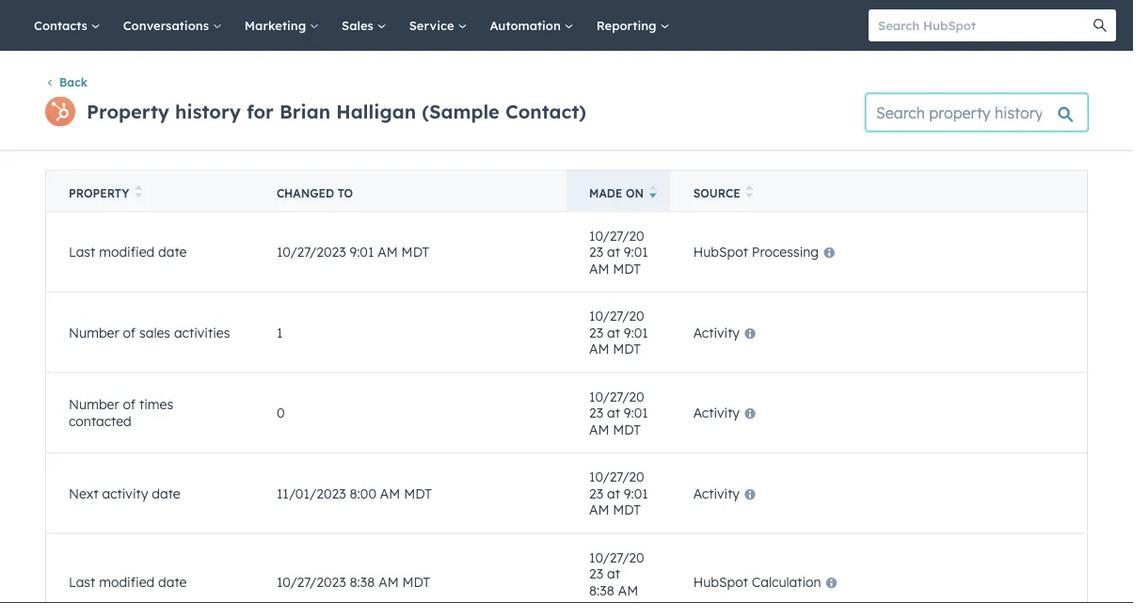 Task type: vqa. For each thing, say whether or not it's contained in the screenshot.
2nd AT from the bottom
yes



Task type: locate. For each thing, give the bounding box(es) containing it.
number
[[69, 324, 119, 341], [69, 397, 119, 413]]

last modified date down press to sort. icon
[[69, 244, 187, 260]]

descending sort. press to sort ascending. element
[[650, 185, 657, 201]]

marketing link
[[233, 0, 331, 51]]

at for 8:00
[[607, 485, 620, 502]]

hubspot down 'source'
[[694, 244, 749, 260]]

reporting
[[597, 17, 661, 33]]

1 vertical spatial property
[[69, 186, 129, 200]]

property history for brian halligan (sample contact) banner
[[45, 88, 1089, 131]]

5 10/27/20 from the top
[[590, 549, 645, 566]]

search image
[[1094, 19, 1107, 32]]

10/27/20
[[590, 227, 645, 244], [590, 308, 645, 324], [590, 388, 645, 405], [590, 469, 645, 485], [590, 549, 645, 566]]

number for number of sales activities
[[69, 324, 119, 341]]

at for 8:38
[[607, 566, 620, 582]]

10/27/2023 down 11/01/2023
[[277, 574, 346, 591]]

modified for 10/27/2023 8:38 am mdt
[[99, 574, 155, 591]]

1 10/27/20 23 at 9:01 am mdt from the top
[[590, 227, 649, 277]]

last down 'property' button
[[69, 244, 95, 260]]

9:01 for 10/27/2023 9:01 am mdt
[[624, 244, 649, 260]]

9:01 for 11/01/2023 8:00 am mdt
[[624, 485, 649, 502]]

0 vertical spatial of
[[123, 324, 136, 341]]

0 vertical spatial last modified date
[[69, 244, 187, 260]]

at inside 10/27/20 23 at 8:38 am mdt
[[607, 566, 620, 582]]

am
[[378, 244, 398, 260], [590, 260, 610, 277], [590, 341, 610, 357], [590, 421, 610, 438], [380, 485, 401, 502], [590, 502, 610, 518], [379, 574, 399, 591], [618, 582, 639, 599]]

10/27/20 23 at 9:01 am mdt for 0
[[590, 388, 649, 438]]

0 vertical spatial last
[[69, 244, 95, 260]]

of inside number of times contacted
[[123, 397, 136, 413]]

1 vertical spatial number
[[69, 397, 119, 413]]

1 modified from the top
[[99, 244, 155, 260]]

contacts link
[[23, 0, 112, 51]]

2 10/27/2023 from the top
[[277, 574, 346, 591]]

2 at from the top
[[607, 324, 620, 341]]

of left times
[[123, 397, 136, 413]]

1 vertical spatial last
[[69, 574, 95, 591]]

1 10/27/20 from the top
[[590, 227, 645, 244]]

reporting link
[[585, 0, 681, 51]]

hubspot left calculation
[[694, 574, 749, 591]]

halligan
[[336, 100, 416, 123]]

history
[[175, 100, 241, 123]]

1 horizontal spatial press to sort. element
[[746, 185, 754, 201]]

property
[[87, 100, 169, 123], [69, 186, 129, 200]]

press to sort. element inside source button
[[746, 185, 754, 201]]

(sample
[[422, 100, 500, 123]]

10/27/20 23 at 9:01 am mdt for 1
[[590, 308, 649, 357]]

5 23 from the top
[[590, 566, 604, 582]]

23
[[590, 244, 604, 260], [590, 324, 604, 341], [590, 405, 604, 421], [590, 485, 604, 502], [590, 566, 604, 582]]

4 23 from the top
[[590, 485, 604, 502]]

3 activity from the top
[[694, 485, 740, 502]]

1 vertical spatial of
[[123, 397, 136, 413]]

source button
[[671, 170, 1088, 212]]

11/01/2023 8:00 am mdt
[[277, 485, 432, 502]]

1 10/27/2023 from the top
[[277, 244, 346, 260]]

23 for 8:00
[[590, 485, 604, 502]]

1 vertical spatial 10/27/2023
[[277, 574, 346, 591]]

1 vertical spatial date
[[152, 485, 181, 502]]

last
[[69, 244, 95, 260], [69, 574, 95, 591]]

1 vertical spatial last modified date
[[69, 574, 187, 591]]

1 activity from the top
[[694, 324, 740, 341]]

number left sales
[[69, 324, 119, 341]]

date
[[158, 244, 187, 260], [152, 485, 181, 502], [158, 574, 187, 591]]

changed to
[[277, 186, 353, 200]]

0 vertical spatial hubspot
[[694, 244, 749, 260]]

changed
[[277, 186, 334, 200]]

4 10/27/20 23 at 9:01 am mdt from the top
[[590, 469, 649, 518]]

contacted
[[69, 413, 132, 430]]

activity for 1
[[694, 324, 740, 341]]

2 of from the top
[[123, 397, 136, 413]]

property button
[[46, 170, 254, 212]]

8:38
[[350, 574, 375, 591], [590, 582, 615, 599]]

2 last modified date from the top
[[69, 574, 187, 591]]

modified for 10/27/2023 9:01 am mdt
[[99, 244, 155, 260]]

number inside number of times contacted
[[69, 397, 119, 413]]

0 horizontal spatial press to sort. element
[[135, 185, 142, 201]]

modified
[[99, 244, 155, 260], [99, 574, 155, 591]]

last modified date down the activity
[[69, 574, 187, 591]]

2 hubspot from the top
[[694, 574, 749, 591]]

0 vertical spatial date
[[158, 244, 187, 260]]

2 10/27/20 23 at 9:01 am mdt from the top
[[590, 308, 649, 357]]

press to sort. element inside 'property' button
[[135, 185, 142, 201]]

of left sales
[[123, 324, 136, 341]]

service link
[[398, 0, 479, 51]]

10/27/20 23 at 9:01 am mdt for 10/27/2023 9:01 am mdt
[[590, 227, 649, 277]]

last modified date
[[69, 244, 187, 260], [69, 574, 187, 591]]

1 vertical spatial modified
[[99, 574, 155, 591]]

1 last from the top
[[69, 244, 95, 260]]

10/27/20 for 9:01
[[590, 227, 645, 244]]

4 10/27/20 from the top
[[590, 469, 645, 485]]

1 vertical spatial hubspot
[[694, 574, 749, 591]]

search button
[[1085, 9, 1117, 41]]

10/27/20 23 at 9:01 am mdt
[[590, 227, 649, 277], [590, 308, 649, 357], [590, 388, 649, 438], [590, 469, 649, 518]]

2 last from the top
[[69, 574, 95, 591]]

activities
[[174, 324, 230, 341]]

0 vertical spatial number
[[69, 324, 119, 341]]

on
[[626, 186, 644, 200]]

property left press to sort. icon
[[69, 186, 129, 200]]

2 23 from the top
[[590, 324, 604, 341]]

mdt
[[402, 244, 430, 260], [613, 260, 641, 277], [613, 341, 641, 357], [613, 421, 641, 438], [404, 485, 432, 502], [613, 502, 641, 518], [403, 574, 431, 591], [590, 599, 617, 604]]

0 vertical spatial modified
[[99, 244, 155, 260]]

back link
[[45, 75, 88, 89]]

marketing
[[245, 17, 310, 33]]

activity
[[694, 324, 740, 341], [694, 405, 740, 421], [694, 485, 740, 502]]

0 vertical spatial property
[[87, 100, 169, 123]]

hubspot processing
[[694, 244, 819, 260]]

property for property
[[69, 186, 129, 200]]

2 press to sort. element from the left
[[746, 185, 754, 201]]

3 10/27/20 23 at 9:01 am mdt from the top
[[590, 388, 649, 438]]

5 at from the top
[[607, 566, 620, 582]]

10/27/20 23 at 9:01 am mdt for 11/01/2023 8:00 am mdt
[[590, 469, 649, 518]]

made on
[[590, 186, 644, 200]]

1 vertical spatial activity
[[694, 405, 740, 421]]

hubspot
[[694, 244, 749, 260], [694, 574, 749, 591]]

10/27/2023
[[277, 244, 346, 260], [277, 574, 346, 591]]

1 horizontal spatial 8:38
[[590, 582, 615, 599]]

1 of from the top
[[123, 324, 136, 341]]

property down back
[[87, 100, 169, 123]]

modified down press to sort. icon
[[99, 244, 155, 260]]

1 number from the top
[[69, 324, 119, 341]]

contact)
[[506, 100, 587, 123]]

hubspot for hubspot calculation
[[694, 574, 749, 591]]

1 last modified date from the top
[[69, 244, 187, 260]]

2 vertical spatial activity
[[694, 485, 740, 502]]

0 vertical spatial activity
[[694, 324, 740, 341]]

10/27/20 for 8:00
[[590, 469, 645, 485]]

Search property history search field
[[866, 94, 1089, 131]]

9:01 for 1
[[624, 324, 649, 341]]

number left times
[[69, 397, 119, 413]]

4 at from the top
[[607, 485, 620, 502]]

3 at from the top
[[607, 405, 620, 421]]

0
[[277, 405, 285, 421]]

of
[[123, 324, 136, 341], [123, 397, 136, 413]]

activity
[[102, 485, 148, 502]]

2 modified from the top
[[99, 574, 155, 591]]

times
[[139, 397, 173, 413]]

property inside banner
[[87, 100, 169, 123]]

number of times contacted
[[69, 397, 173, 430]]

property inside button
[[69, 186, 129, 200]]

0 vertical spatial 10/27/2023
[[277, 244, 346, 260]]

date for 10/27/2023 8:38 am mdt
[[158, 574, 187, 591]]

press to sort. element
[[135, 185, 142, 201], [746, 185, 754, 201]]

hubspot calculation
[[694, 574, 822, 591]]

last down next
[[69, 574, 95, 591]]

1 at from the top
[[607, 244, 620, 260]]

10/27/2023 down changed to
[[277, 244, 346, 260]]

2 activity from the top
[[694, 405, 740, 421]]

brian
[[280, 100, 331, 123]]

1 hubspot from the top
[[694, 244, 749, 260]]

at for 9:01
[[607, 244, 620, 260]]

23 inside 10/27/20 23 at 8:38 am mdt
[[590, 566, 604, 582]]

hubspot for hubspot processing
[[694, 244, 749, 260]]

2 vertical spatial date
[[158, 574, 187, 591]]

9:01
[[350, 244, 374, 260], [624, 244, 649, 260], [624, 324, 649, 341], [624, 405, 649, 421], [624, 485, 649, 502]]

press to sort. image
[[135, 185, 142, 198]]

1 23 from the top
[[590, 244, 604, 260]]

at
[[607, 244, 620, 260], [607, 324, 620, 341], [607, 405, 620, 421], [607, 485, 620, 502], [607, 566, 620, 582]]

modified down the activity
[[99, 574, 155, 591]]

2 number from the top
[[69, 397, 119, 413]]

automation link
[[479, 0, 585, 51]]

1 press to sort. element from the left
[[135, 185, 142, 201]]



Task type: describe. For each thing, give the bounding box(es) containing it.
9:01 for 0
[[624, 405, 649, 421]]

processing
[[752, 244, 819, 260]]

1
[[277, 324, 283, 341]]

sales link
[[331, 0, 398, 51]]

activity for 0
[[694, 405, 740, 421]]

mdt inside 10/27/20 23 at 8:38 am mdt
[[590, 599, 617, 604]]

last modified date for 10/27/2023 9:01 am mdt
[[69, 244, 187, 260]]

descending sort. press to sort ascending. image
[[650, 185, 657, 198]]

8:38 inside 10/27/20 23 at 8:38 am mdt
[[590, 582, 615, 599]]

sales
[[342, 17, 377, 33]]

3 23 from the top
[[590, 405, 604, 421]]

last modified date for 10/27/2023 8:38 am mdt
[[69, 574, 187, 591]]

activity for 11/01/2023 8:00 am mdt
[[694, 485, 740, 502]]

calculation
[[752, 574, 822, 591]]

am inside 10/27/20 23 at 8:38 am mdt
[[618, 582, 639, 599]]

10/27/2023 9:01 am mdt
[[277, 244, 430, 260]]

press to sort. element for source
[[746, 185, 754, 201]]

8:00
[[350, 485, 377, 502]]

10/27/20 for 8:38
[[590, 549, 645, 566]]

number of sales activities
[[69, 324, 230, 341]]

press to sort. image
[[746, 185, 754, 198]]

10/27/2023 for 10/27/2023 9:01 am mdt
[[277, 244, 346, 260]]

10/27/2023 8:38 am mdt
[[277, 574, 431, 591]]

source
[[694, 186, 741, 200]]

contacts
[[34, 17, 91, 33]]

10/27/20 23 at 8:38 am mdt
[[590, 549, 645, 604]]

next activity date
[[69, 485, 181, 502]]

property for property history for brian halligan (sample contact)
[[87, 100, 169, 123]]

2 10/27/20 from the top
[[590, 308, 645, 324]]

made
[[590, 186, 623, 200]]

automation
[[490, 17, 565, 33]]

10/27/2023 for 10/27/2023 8:38 am mdt
[[277, 574, 346, 591]]

for
[[247, 100, 274, 123]]

made on button
[[567, 170, 671, 212]]

23 for 9:01
[[590, 244, 604, 260]]

service
[[409, 17, 458, 33]]

last for 10/27/2023 9:01 am mdt
[[69, 244, 95, 260]]

back
[[59, 75, 88, 89]]

property history for brian halligan (sample contact)
[[87, 100, 587, 123]]

number for number of times contacted
[[69, 397, 119, 413]]

conversations link
[[112, 0, 233, 51]]

of for times
[[123, 397, 136, 413]]

3 10/27/20 from the top
[[590, 388, 645, 405]]

sales
[[139, 324, 170, 341]]

date for 10/27/2023 9:01 am mdt
[[158, 244, 187, 260]]

conversations
[[123, 17, 213, 33]]

next
[[69, 485, 98, 502]]

press to sort. element for property
[[135, 185, 142, 201]]

0 horizontal spatial 8:38
[[350, 574, 375, 591]]

to
[[338, 186, 353, 200]]

23 for 8:38
[[590, 566, 604, 582]]

11/01/2023
[[277, 485, 346, 502]]

of for sales
[[123, 324, 136, 341]]

date for 11/01/2023 8:00 am mdt
[[152, 485, 181, 502]]

Search HubSpot search field
[[869, 9, 1100, 41]]

last for 10/27/2023 8:38 am mdt
[[69, 574, 95, 591]]



